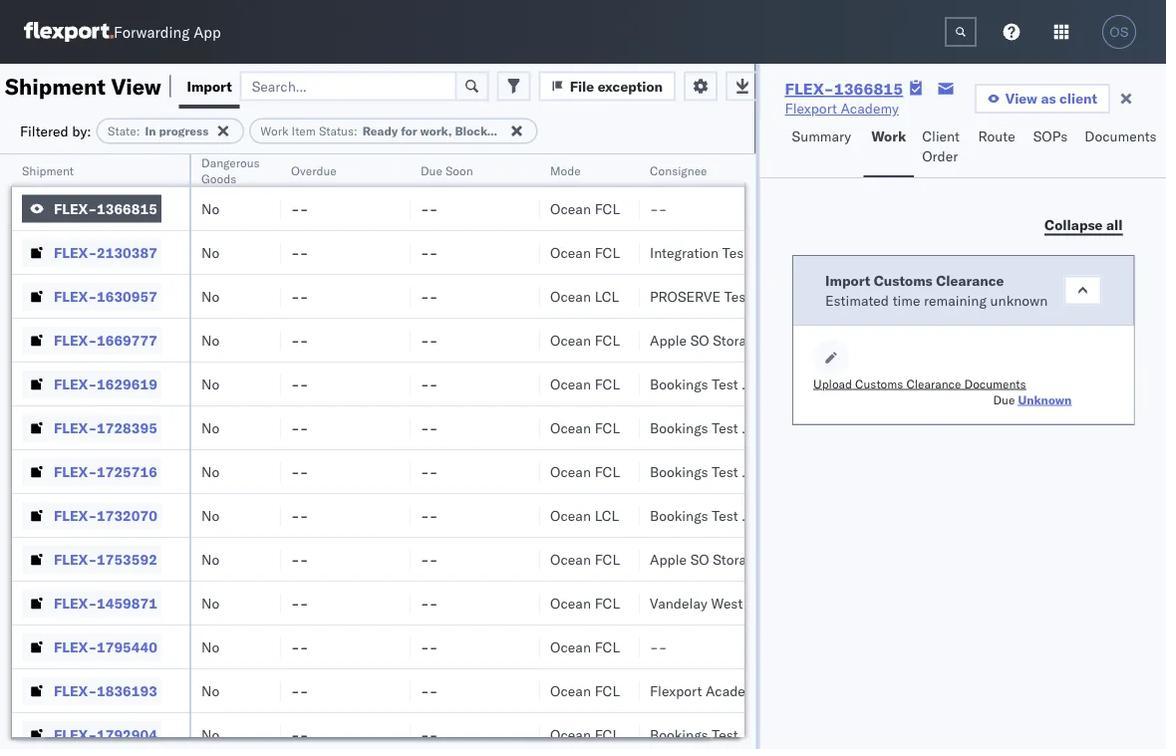 Task type: locate. For each thing, give the bounding box(es) containing it.
progress down the import button
[[159, 124, 209, 139]]

0 vertical spatial storage
[[713, 331, 761, 349]]

10 no from the top
[[201, 595, 220, 612]]

ocean for 1459871
[[550, 595, 591, 612]]

1 vertical spatial customs
[[855, 376, 903, 391]]

client order
[[922, 128, 960, 165]]

fcl for flex-1366815
[[595, 200, 620, 217]]

ocean lcl
[[550, 288, 619, 305], [550, 507, 619, 524]]

apple up vandelay
[[650, 551, 687, 568]]

due inside upload customs clearance documents due unknown
[[993, 392, 1015, 407]]

0 horizontal spatial academy
[[706, 682, 764, 700]]

progress
[[159, 124, 209, 139], [522, 124, 572, 139]]

flex- inside "button"
[[54, 244, 97, 261]]

1 horizontal spatial flex-1366815
[[785, 79, 903, 99]]

9 ocean fcl from the top
[[550, 638, 620, 656]]

1753592
[[97, 551, 157, 568]]

academy for flexport academy
[[841, 100, 899, 117]]

fcl for flex-1836193
[[595, 682, 620, 700]]

4 fcl from the top
[[595, 375, 620, 393]]

2 no from the top
[[201, 244, 220, 261]]

0 vertical spatial apple
[[650, 331, 687, 349]]

storage
[[713, 331, 761, 349], [713, 551, 761, 568]]

resize handle column header
[[165, 155, 189, 750], [257, 155, 281, 750], [387, 155, 411, 750], [516, 155, 540, 750], [616, 155, 640, 750]]

flex- down flex-1629619 'button'
[[54, 419, 97, 437]]

1 vertical spatial flex-1366815
[[54, 200, 157, 217]]

vandelay
[[650, 595, 708, 612]]

0 vertical spatial flex-1366815
[[785, 79, 903, 99]]

bookings test consignee for flex-1725716
[[650, 463, 809, 480]]

1 vertical spatial due
[[993, 392, 1015, 407]]

1 ocean from the top
[[550, 200, 591, 217]]

0 horizontal spatial flexport
[[650, 682, 702, 700]]

6 fcl from the top
[[595, 463, 620, 480]]

flex- down flex-1366815 button
[[54, 244, 97, 261]]

no for flex-1753592
[[201, 551, 220, 568]]

0 vertical spatial import
[[187, 77, 232, 95]]

consignee for flex-1728395
[[742, 419, 809, 437]]

shipment up filtered by:
[[5, 72, 106, 100]]

no for flex-2130387
[[201, 244, 220, 261]]

no for flex-1630957
[[201, 288, 220, 305]]

documents button
[[1077, 119, 1166, 177]]

1 (do from the top
[[765, 331, 794, 349]]

flex- inside 'button'
[[54, 375, 97, 393]]

flexport up summary
[[785, 100, 837, 117]]

1 vertical spatial so
[[690, 551, 709, 568]]

work
[[260, 124, 289, 139], [872, 128, 906, 145]]

2 apple from the top
[[650, 551, 687, 568]]

ocean for 1366815
[[550, 200, 591, 217]]

1 vertical spatial apple
[[650, 551, 687, 568]]

1 vertical spatial documents
[[964, 376, 1026, 391]]

1459871
[[97, 595, 157, 612]]

work left item
[[260, 124, 289, 139]]

clearance up the remaining
[[936, 272, 1004, 289]]

filtered by:
[[20, 122, 91, 140]]

3 no from the top
[[201, 288, 220, 305]]

ocean fcl for flex-1728395
[[550, 419, 620, 437]]

flex-1459871 button
[[22, 590, 161, 618]]

clearance down the remaining
[[906, 376, 961, 391]]

fcl for flex-1459871
[[595, 595, 620, 612]]

2 progress from the left
[[522, 124, 572, 139]]

0 vertical spatial so
[[690, 331, 709, 349]]

0 vertical spatial documents
[[1085, 128, 1157, 145]]

8 ocean fcl from the top
[[550, 595, 620, 612]]

1 horizontal spatial documents
[[1085, 128, 1157, 145]]

-
[[291, 200, 300, 217], [300, 200, 308, 217], [421, 200, 429, 217], [429, 200, 438, 217], [650, 200, 659, 217], [659, 200, 667, 217], [291, 244, 300, 261], [300, 244, 308, 261], [421, 244, 429, 261], [429, 244, 438, 261], [291, 288, 300, 305], [300, 288, 308, 305], [421, 288, 429, 305], [429, 288, 438, 305], [291, 331, 300, 349], [300, 331, 308, 349], [421, 331, 429, 349], [429, 331, 438, 349], [291, 375, 300, 393], [300, 375, 308, 393], [421, 375, 429, 393], [429, 375, 438, 393], [291, 419, 300, 437], [300, 419, 308, 437], [421, 419, 429, 437], [429, 419, 438, 437], [291, 463, 300, 480], [300, 463, 308, 480], [421, 463, 429, 480], [429, 463, 438, 480], [291, 507, 300, 524], [300, 507, 308, 524], [421, 507, 429, 524], [429, 507, 438, 524], [291, 551, 300, 568], [300, 551, 308, 568], [421, 551, 429, 568], [429, 551, 438, 568], [291, 595, 300, 612], [300, 595, 308, 612], [421, 595, 429, 612], [429, 595, 438, 612], [291, 638, 300, 656], [300, 638, 308, 656], [421, 638, 429, 656], [429, 638, 438, 656], [650, 638, 659, 656], [659, 638, 667, 656], [291, 682, 300, 700], [300, 682, 308, 700], [421, 682, 429, 700], [429, 682, 438, 700], [291, 726, 300, 744], [300, 726, 308, 744], [421, 726, 429, 744], [429, 726, 438, 744]]

1 apple so storage (do not use) from the top
[[650, 331, 865, 349]]

import down app
[[187, 77, 232, 95]]

flexport for flexport academy (us) inc.
[[650, 682, 702, 700]]

in right blocked,
[[508, 124, 519, 139]]

due left 'unknown' button at the bottom right of the page
[[993, 392, 1015, 407]]

11 ocean fcl from the top
[[550, 726, 620, 744]]

clearance inside import customs clearance estimated time remaining unknown
[[936, 272, 1004, 289]]

0 vertical spatial flexport
[[785, 100, 837, 117]]

flex- down flex-2130387 "button"
[[54, 288, 97, 305]]

storage for flex-1669777
[[713, 331, 761, 349]]

1 fcl from the top
[[595, 200, 620, 217]]

3 bookings from the top
[[650, 463, 708, 480]]

None text field
[[945, 17, 977, 47]]

3 ocean fcl from the top
[[550, 331, 620, 349]]

flex- down flex-1836193 button
[[54, 726, 97, 744]]

documents down client
[[1085, 128, 1157, 145]]

flexport
[[785, 100, 837, 117], [650, 682, 702, 700]]

dangerous goods button
[[191, 151, 274, 186]]

flex- for flex-1836193 button
[[54, 682, 97, 700]]

1 vertical spatial not
[[797, 551, 825, 568]]

no for flex-1732070
[[201, 507, 220, 524]]

flex-1725716 button
[[22, 458, 161, 486]]

customs inside import customs clearance estimated time remaining unknown
[[874, 272, 932, 289]]

no for flex-1725716
[[201, 463, 220, 480]]

proserve
[[650, 288, 721, 305]]

0 vertical spatial (do
[[765, 331, 794, 349]]

bookings test consignee for flex-1629619
[[650, 375, 809, 393]]

academy
[[841, 100, 899, 117], [706, 682, 764, 700]]

1 vertical spatial lcl
[[595, 507, 619, 524]]

2 use) from the top
[[829, 551, 865, 568]]

bookings test consignee
[[650, 375, 809, 393], [650, 419, 809, 437], [650, 463, 809, 480], [650, 507, 809, 524], [650, 726, 809, 744]]

0 vertical spatial shipment
[[5, 72, 106, 100]]

clearance inside upload customs clearance documents due unknown
[[906, 376, 961, 391]]

8 no from the top
[[201, 507, 220, 524]]

dangerous
[[201, 155, 260, 170]]

0 horizontal spatial :
[[136, 124, 140, 139]]

0 horizontal spatial import
[[187, 77, 232, 95]]

flex-1366815 up flexport academy
[[785, 79, 903, 99]]

1 vertical spatial storage
[[713, 551, 761, 568]]

0 vertical spatial due
[[421, 163, 442, 178]]

2 apple so storage (do not use) from the top
[[650, 551, 865, 568]]

import up estimated
[[825, 272, 870, 289]]

apple down proserve at the right top of page
[[650, 331, 687, 349]]

5 ocean from the top
[[550, 375, 591, 393]]

collapse
[[1044, 216, 1102, 233]]

file exception button
[[539, 71, 676, 101], [539, 71, 676, 101]]

flex-1732070 button
[[22, 502, 161, 530]]

ocean fcl
[[550, 200, 620, 217], [550, 244, 620, 261], [550, 331, 620, 349], [550, 375, 620, 393], [550, 419, 620, 437], [550, 463, 620, 480], [550, 551, 620, 568], [550, 595, 620, 612], [550, 638, 620, 656], [550, 682, 620, 700], [550, 726, 620, 744]]

work inside button
[[872, 128, 906, 145]]

consignee for flex-1629619
[[742, 375, 809, 393]]

flex-1366815 down shipment button
[[54, 200, 157, 217]]

apple so storage (do not use) down account
[[650, 331, 865, 349]]

resize handle column header for dangerous goods
[[257, 155, 281, 750]]

shipment down filtered
[[22, 163, 74, 178]]

flex-2130387
[[54, 244, 157, 261]]

filtered
[[20, 122, 68, 140]]

fcl
[[595, 200, 620, 217], [595, 244, 620, 261], [595, 331, 620, 349], [595, 375, 620, 393], [595, 419, 620, 437], [595, 463, 620, 480], [595, 551, 620, 568], [595, 595, 620, 612], [595, 638, 620, 656], [595, 682, 620, 700], [595, 726, 620, 744]]

flex- for flex-1630957 button
[[54, 288, 97, 305]]

0 vertical spatial academy
[[841, 100, 899, 117]]

0 vertical spatial apple so storage (do not use)
[[650, 331, 865, 349]]

8 ocean from the top
[[550, 507, 591, 524]]

customs up time
[[874, 272, 932, 289]]

fcl for flex-1629619
[[595, 375, 620, 393]]

1725716
[[97, 463, 157, 480]]

1 not from the top
[[797, 331, 825, 349]]

import customs clearance estimated time remaining unknown
[[825, 272, 1048, 309]]

0 vertical spatial not
[[797, 331, 825, 349]]

2 bookings from the top
[[650, 419, 708, 437]]

2 ocean from the top
[[550, 244, 591, 261]]

flex- down flex-1753592 button
[[54, 595, 97, 612]]

: right the by:
[[136, 124, 140, 139]]

13 ocean from the top
[[550, 726, 591, 744]]

ocean fcl for flex-1795440
[[550, 638, 620, 656]]

1 horizontal spatial work
[[872, 128, 906, 145]]

1 vertical spatial (do
[[765, 551, 794, 568]]

blocked,
[[455, 124, 505, 139]]

0 vertical spatial ocean lcl
[[550, 288, 619, 305]]

0 horizontal spatial progress
[[159, 124, 209, 139]]

ready
[[363, 124, 398, 139]]

test for 1728395
[[712, 419, 738, 437]]

2 lcl from the top
[[595, 507, 619, 524]]

1 bookings test consignee from the top
[[650, 375, 809, 393]]

5 ocean fcl from the top
[[550, 419, 620, 437]]

4 no from the top
[[201, 331, 220, 349]]

use) for flex-1753592
[[829, 551, 865, 568]]

work,
[[420, 124, 452, 139]]

so down proserve at the right top of page
[[690, 331, 709, 349]]

3 ocean from the top
[[550, 288, 591, 305]]

0 horizontal spatial in
[[145, 124, 156, 139]]

1 bookings from the top
[[650, 375, 708, 393]]

test for 1732070
[[712, 507, 738, 524]]

(us)
[[767, 682, 803, 700]]

flexport down vandelay
[[650, 682, 702, 700]]

0 horizontal spatial documents
[[964, 376, 1026, 391]]

10 fcl from the top
[[595, 682, 620, 700]]

by:
[[72, 122, 91, 140]]

flex-1366815 button
[[22, 195, 161, 223]]

2 so from the top
[[690, 551, 709, 568]]

lcl
[[595, 288, 619, 305], [595, 507, 619, 524]]

academy down flex-1366815 link on the top of the page
[[841, 100, 899, 117]]

1 vertical spatial flexport
[[650, 682, 702, 700]]

storage down the 'proserve test account' at the right
[[713, 331, 761, 349]]

1 horizontal spatial due
[[993, 392, 1015, 407]]

flex-2130387 button
[[22, 239, 161, 267]]

1 horizontal spatial academy
[[841, 100, 899, 117]]

flex- for flex-1669777 button
[[54, 331, 97, 349]]

work left client
[[872, 128, 906, 145]]

flex- down 'flex-1728395' button
[[54, 463, 97, 480]]

4 bookings from the top
[[650, 507, 708, 524]]

2 not from the top
[[797, 551, 825, 568]]

clearance for due
[[906, 376, 961, 391]]

1366815 up flexport academy
[[834, 79, 903, 99]]

3 bookings test consignee from the top
[[650, 463, 809, 480]]

shipment
[[5, 72, 106, 100], [22, 163, 74, 178]]

1 vertical spatial apple so storage (do not use)
[[650, 551, 865, 568]]

shipment inside shipment button
[[22, 163, 74, 178]]

flex-1728395
[[54, 419, 157, 437]]

so for 1669777
[[690, 331, 709, 349]]

1 ocean lcl from the top
[[550, 288, 619, 305]]

1 use) from the top
[[829, 331, 865, 349]]

apple so storage (do not use) for flex-1753592
[[650, 551, 865, 568]]

import inside import customs clearance estimated time remaining unknown
[[825, 272, 870, 289]]

13 no from the top
[[201, 726, 220, 744]]

5 bookings test consignee from the top
[[650, 726, 809, 744]]

customs
[[874, 272, 932, 289], [855, 376, 903, 391]]

2 ocean fcl from the top
[[550, 244, 620, 261]]

4 ocean from the top
[[550, 331, 591, 349]]

5 fcl from the top
[[595, 419, 620, 437]]

flex- down flex-1795440 button
[[54, 682, 97, 700]]

import inside button
[[187, 77, 232, 95]]

: left ready
[[354, 124, 358, 139]]

flex- up flexport academy
[[785, 79, 834, 99]]

flex-1366815 inside button
[[54, 200, 157, 217]]

3 fcl from the top
[[595, 331, 620, 349]]

storage up west
[[713, 551, 761, 568]]

10 ocean fcl from the top
[[550, 682, 620, 700]]

mode button
[[540, 158, 620, 178]]

8 fcl from the top
[[595, 595, 620, 612]]

so
[[690, 331, 709, 349], [690, 551, 709, 568]]

flex-1795440 button
[[22, 634, 161, 661]]

1 vertical spatial use)
[[829, 551, 865, 568]]

Search... text field
[[240, 71, 457, 101]]

flex-
[[785, 79, 834, 99], [54, 200, 97, 217], [54, 244, 97, 261], [54, 288, 97, 305], [54, 331, 97, 349], [54, 375, 97, 393], [54, 419, 97, 437], [54, 463, 97, 480], [54, 507, 97, 524], [54, 551, 97, 568], [54, 595, 97, 612], [54, 638, 97, 656], [54, 682, 97, 700], [54, 726, 97, 744]]

flex- for flex-1629619 'button'
[[54, 375, 97, 393]]

11 fcl from the top
[[595, 726, 620, 744]]

7 fcl from the top
[[595, 551, 620, 568]]

ocean for 1629619
[[550, 375, 591, 393]]

academy for flexport academy (us) inc.
[[706, 682, 764, 700]]

10 ocean from the top
[[550, 595, 591, 612]]

summary button
[[784, 119, 864, 177]]

customs right upload
[[855, 376, 903, 391]]

overdue
[[291, 163, 337, 178]]

view left as
[[1006, 90, 1038, 107]]

flexport for flexport academy
[[785, 100, 837, 117]]

11 no from the top
[[201, 638, 220, 656]]

no for flex-1728395
[[201, 419, 220, 437]]

9 no from the top
[[201, 551, 220, 568]]

--
[[291, 200, 308, 217], [421, 200, 438, 217], [650, 200, 667, 217], [291, 244, 308, 261], [421, 244, 438, 261], [291, 288, 308, 305], [421, 288, 438, 305], [291, 331, 308, 349], [421, 331, 438, 349], [291, 375, 308, 393], [421, 375, 438, 393], [291, 419, 308, 437], [421, 419, 438, 437], [291, 463, 308, 480], [421, 463, 438, 480], [291, 507, 308, 524], [421, 507, 438, 524], [291, 551, 308, 568], [421, 551, 438, 568], [291, 595, 308, 612], [421, 595, 438, 612], [291, 638, 308, 656], [421, 638, 438, 656], [650, 638, 667, 656], [291, 682, 308, 700], [421, 682, 438, 700], [291, 726, 308, 744], [421, 726, 438, 744]]

12 ocean from the top
[[550, 682, 591, 700]]

not for 1753592
[[797, 551, 825, 568]]

clearance
[[936, 272, 1004, 289], [906, 376, 961, 391]]

so up vandelay west
[[690, 551, 709, 568]]

0 horizontal spatial work
[[260, 124, 289, 139]]

2 bookings test consignee from the top
[[650, 419, 809, 437]]

documents inside upload customs clearance documents due unknown
[[964, 376, 1026, 391]]

6 ocean fcl from the top
[[550, 463, 620, 480]]

flex-1366815
[[785, 79, 903, 99], [54, 200, 157, 217]]

1 horizontal spatial in
[[508, 124, 519, 139]]

bookings test consignee for flex-1728395
[[650, 419, 809, 437]]

(do
[[765, 331, 794, 349], [765, 551, 794, 568]]

7 ocean from the top
[[550, 463, 591, 480]]

lcl for bookings
[[595, 507, 619, 524]]

1 vertical spatial 1366815
[[97, 200, 157, 217]]

flex- down flex-1459871 button
[[54, 638, 97, 656]]

1 storage from the top
[[713, 331, 761, 349]]

customs for upload
[[855, 376, 903, 391]]

use) for flex-1669777
[[829, 331, 865, 349]]

collapse all button
[[1032, 210, 1134, 240]]

ocean fcl for flex-1669777
[[550, 331, 620, 349]]

0 horizontal spatial 1366815
[[97, 200, 157, 217]]

6 no from the top
[[201, 419, 220, 437]]

for
[[401, 124, 417, 139]]

0 vertical spatial 1366815
[[834, 79, 903, 99]]

2 ocean lcl from the top
[[550, 507, 619, 524]]

9 fcl from the top
[[595, 638, 620, 656]]

5 bookings from the top
[[650, 726, 708, 744]]

1366815 up 2130387
[[97, 200, 157, 217]]

due soon
[[421, 163, 473, 178]]

upload customs clearance documents due unknown
[[813, 376, 1071, 407]]

flex- for flex-1732070 button
[[54, 507, 97, 524]]

flex- down flex-1732070 button
[[54, 551, 97, 568]]

5 resize handle column header from the left
[[616, 155, 640, 750]]

ocean fcl for flex-2130387
[[550, 244, 620, 261]]

6 ocean from the top
[[550, 419, 591, 437]]

1366815
[[834, 79, 903, 99], [97, 200, 157, 217]]

academy left (us)
[[706, 682, 764, 700]]

0 vertical spatial customs
[[874, 272, 932, 289]]

flex-1728395 button
[[22, 414, 161, 442]]

no
[[201, 200, 220, 217], [201, 244, 220, 261], [201, 288, 220, 305], [201, 331, 220, 349], [201, 375, 220, 393], [201, 419, 220, 437], [201, 463, 220, 480], [201, 507, 220, 524], [201, 551, 220, 568], [201, 595, 220, 612], [201, 638, 220, 656], [201, 682, 220, 700], [201, 726, 220, 744]]

shipment for shipment view
[[5, 72, 106, 100]]

flex- down flex-1725716 button
[[54, 507, 97, 524]]

ocean for 2130387
[[550, 244, 591, 261]]

documents up 'unknown' button at the bottom right of the page
[[964, 376, 1026, 391]]

12 no from the top
[[201, 682, 220, 700]]

7 ocean fcl from the top
[[550, 551, 620, 568]]

in right the state
[[145, 124, 156, 139]]

progress up the mode at the left of the page
[[522, 124, 572, 139]]

fcl for flex-1669777
[[595, 331, 620, 349]]

1 ocean fcl from the top
[[550, 200, 620, 217]]

0 vertical spatial lcl
[[595, 288, 619, 305]]

1 vertical spatial academy
[[706, 682, 764, 700]]

0 horizontal spatial flex-1366815
[[54, 200, 157, 217]]

1 horizontal spatial import
[[825, 272, 870, 289]]

4 resize handle column header from the left
[[516, 155, 540, 750]]

not for 1669777
[[797, 331, 825, 349]]

1 vertical spatial clearance
[[906, 376, 961, 391]]

flex- for flex-1795440 button
[[54, 638, 97, 656]]

fcl for flex-1728395
[[595, 419, 620, 437]]

sops button
[[1026, 119, 1077, 177]]

1 progress from the left
[[159, 124, 209, 139]]

7 no from the top
[[201, 463, 220, 480]]

route button
[[970, 119, 1026, 177]]

1 vertical spatial shipment
[[22, 163, 74, 178]]

bookings for flex-1728395
[[650, 419, 708, 437]]

ocean fcl for flex-1836193
[[550, 682, 620, 700]]

flex-1630957
[[54, 288, 157, 305]]

1 so from the top
[[690, 331, 709, 349]]

clearance for time
[[936, 272, 1004, 289]]

sops
[[1033, 128, 1068, 145]]

flex- down flex-1669777 button
[[54, 375, 97, 393]]

ocean fcl for flex-1753592
[[550, 551, 620, 568]]

1 horizontal spatial progress
[[522, 124, 572, 139]]

4 bookings test consignee from the top
[[650, 507, 809, 524]]

1 vertical spatial ocean lcl
[[550, 507, 619, 524]]

2 fcl from the top
[[595, 244, 620, 261]]

bookings test consignee for flex-1792904
[[650, 726, 809, 744]]

consignee button
[[640, 158, 750, 178]]

not
[[797, 331, 825, 349], [797, 551, 825, 568]]

apple so storage (do not use) up west
[[650, 551, 865, 568]]

0 vertical spatial clearance
[[936, 272, 1004, 289]]

flex- down shipment button
[[54, 200, 97, 217]]

2 resize handle column header from the left
[[257, 155, 281, 750]]

view up the state
[[111, 72, 161, 100]]

2 (do from the top
[[765, 551, 794, 568]]

9 ocean from the top
[[550, 551, 591, 568]]

11 ocean from the top
[[550, 638, 591, 656]]

1 horizontal spatial view
[[1006, 90, 1038, 107]]

1732070
[[97, 507, 157, 524]]

1 resize handle column header from the left
[[165, 155, 189, 750]]

ocean lcl for proserve
[[550, 288, 619, 305]]

1 apple from the top
[[650, 331, 687, 349]]

1 no from the top
[[201, 200, 220, 217]]

5 no from the top
[[201, 375, 220, 393]]

flex-1459871
[[54, 595, 157, 612]]

fcl for flex-1725716
[[595, 463, 620, 480]]

1 horizontal spatial flexport
[[785, 100, 837, 117]]

fcl for flex-1753592
[[595, 551, 620, 568]]

due left soon at the top of page
[[421, 163, 442, 178]]

0 vertical spatial use)
[[829, 331, 865, 349]]

flex-1753592
[[54, 551, 157, 568]]

flex- down flex-1630957 button
[[54, 331, 97, 349]]

ocean for 1728395
[[550, 419, 591, 437]]

2 storage from the top
[[713, 551, 761, 568]]

view
[[111, 72, 161, 100], [1006, 90, 1038, 107]]

1 lcl from the top
[[595, 288, 619, 305]]

1 vertical spatial import
[[825, 272, 870, 289]]

4 ocean fcl from the top
[[550, 375, 620, 393]]

ocean for 1836193
[[550, 682, 591, 700]]

as
[[1041, 90, 1056, 107]]

bookings
[[650, 375, 708, 393], [650, 419, 708, 437], [650, 463, 708, 480], [650, 507, 708, 524], [650, 726, 708, 744]]

customs inside upload customs clearance documents due unknown
[[855, 376, 903, 391]]

consignee
[[650, 163, 707, 178], [742, 375, 809, 393], [742, 419, 809, 437], [742, 463, 809, 480], [742, 507, 809, 524], [742, 726, 809, 744]]

0 horizontal spatial view
[[111, 72, 161, 100]]

1 horizontal spatial :
[[354, 124, 358, 139]]

documents inside button
[[1085, 128, 1157, 145]]



Task type: vqa. For each thing, say whether or not it's contained in the screenshot.
Schedule Pickup from Rotterdam, Netherlands's GVCU5265864
no



Task type: describe. For each thing, give the bounding box(es) containing it.
1630957
[[97, 288, 157, 305]]

lcl for proserve
[[595, 288, 619, 305]]

storage for flex-1753592
[[713, 551, 761, 568]]

shipment view
[[5, 72, 161, 100]]

import button
[[179, 64, 240, 109]]

ocean fcl for flex-1792904
[[550, 726, 620, 744]]

flex-1669777
[[54, 331, 157, 349]]

estimated
[[825, 292, 889, 309]]

account
[[754, 288, 807, 305]]

flex-1669777 button
[[22, 326, 161, 354]]

unknown
[[990, 292, 1048, 309]]

no for flex-1836193
[[201, 682, 220, 700]]

consignee for flex-1792904
[[742, 726, 809, 744]]

apple so storage (do not use) for flex-1669777
[[650, 331, 865, 349]]

flex- for 'flex-1728395' button
[[54, 419, 97, 437]]

view as client button
[[975, 84, 1110, 114]]

ocean for 1732070
[[550, 507, 591, 524]]

upload
[[813, 376, 852, 391]]

1795440
[[97, 638, 157, 656]]

bookings for flex-1629619
[[650, 375, 708, 393]]

ocean fcl for flex-1725716
[[550, 463, 620, 480]]

route
[[978, 128, 1015, 145]]

view inside button
[[1006, 90, 1038, 107]]

no for flex-1669777
[[201, 331, 220, 349]]

os button
[[1097, 9, 1142, 55]]

ocean for 1630957
[[550, 288, 591, 305]]

consignee for flex-1732070
[[742, 507, 809, 524]]

flex-1792904 button
[[22, 721, 161, 749]]

vandelay west
[[650, 595, 743, 612]]

soon
[[446, 163, 473, 178]]

flex-1725716
[[54, 463, 157, 480]]

collapse all
[[1044, 216, 1122, 233]]

bookings for flex-1792904
[[650, 726, 708, 744]]

upload customs clearance documents button
[[813, 376, 1026, 392]]

exception
[[598, 77, 663, 95]]

flex- for flex-1753592 button
[[54, 551, 97, 568]]

ocean for 1795440
[[550, 638, 591, 656]]

fcl for flex-1795440
[[595, 638, 620, 656]]

flexport. image
[[24, 22, 114, 42]]

west
[[711, 595, 743, 612]]

flex- for flex-1792904 button
[[54, 726, 97, 744]]

flex-1795440
[[54, 638, 157, 656]]

ocean for 1753592
[[550, 551, 591, 568]]

dangerous goods
[[201, 155, 260, 186]]

goods
[[201, 171, 236, 186]]

bookings for flex-1732070
[[650, 507, 708, 524]]

flex-1792904
[[54, 726, 157, 744]]

fcl for flex-1792904
[[595, 726, 620, 744]]

work button
[[864, 119, 914, 177]]

consignee for flex-1725716
[[742, 463, 809, 480]]

client
[[1060, 90, 1098, 107]]

order
[[922, 148, 958, 165]]

0 horizontal spatial due
[[421, 163, 442, 178]]

ocean fcl for flex-1629619
[[550, 375, 620, 393]]

os
[[1110, 24, 1129, 39]]

flexport academy (us) inc.
[[650, 682, 831, 700]]

flex-1753592 button
[[22, 546, 161, 574]]

summary
[[792, 128, 851, 145]]

flex- for flex-1725716 button
[[54, 463, 97, 480]]

ocean for 1792904
[[550, 726, 591, 744]]

flex-1836193
[[54, 682, 157, 700]]

test for 1725716
[[712, 463, 738, 480]]

unknown
[[1018, 392, 1071, 407]]

2130387
[[97, 244, 157, 261]]

status
[[319, 124, 354, 139]]

file exception
[[570, 77, 663, 95]]

1728395
[[97, 419, 157, 437]]

(do for flex-1753592
[[765, 551, 794, 568]]

flex-1629619
[[54, 375, 157, 393]]

no for flex-1629619
[[201, 375, 220, 393]]

(do for flex-1669777
[[765, 331, 794, 349]]

1669777
[[97, 331, 157, 349]]

2 in from the left
[[508, 124, 519, 139]]

shipment button
[[12, 158, 169, 178]]

bookings test consignee for flex-1732070
[[650, 507, 809, 524]]

flex-1630957 button
[[22, 283, 161, 311]]

view as client
[[1006, 90, 1098, 107]]

ocean lcl for bookings
[[550, 507, 619, 524]]

unknown button
[[1018, 392, 1071, 407]]

ocean fcl for flex-1366815
[[550, 200, 620, 217]]

no for flex-1795440
[[201, 638, 220, 656]]

apple for flex-1669777
[[650, 331, 687, 349]]

1792904
[[97, 726, 157, 744]]

1 in from the left
[[145, 124, 156, 139]]

work item status : ready for work, blocked, in progress
[[260, 124, 572, 139]]

all
[[1106, 216, 1122, 233]]

3 resize handle column header from the left
[[387, 155, 411, 750]]

no for flex-1792904
[[201, 726, 220, 744]]

ocean for 1725716
[[550, 463, 591, 480]]

forwarding app
[[114, 22, 221, 41]]

mode
[[550, 163, 581, 178]]

1 horizontal spatial 1366815
[[834, 79, 903, 99]]

flex- for flex-2130387 "button"
[[54, 244, 97, 261]]

shipment for shipment
[[22, 163, 74, 178]]

work for work
[[872, 128, 906, 145]]

flex-1732070
[[54, 507, 157, 524]]

flexport academy
[[785, 100, 899, 117]]

remaining
[[924, 292, 986, 309]]

1836193
[[97, 682, 157, 700]]

no for flex-1459871
[[201, 595, 220, 612]]

flex- for flex-1366815 button
[[54, 200, 97, 217]]

flex-1629619 button
[[22, 370, 161, 398]]

flex- for flex-1459871 button
[[54, 595, 97, 612]]

item
[[292, 124, 316, 139]]

forwarding app link
[[24, 22, 221, 42]]

app
[[194, 22, 221, 41]]

ocean for 1669777
[[550, 331, 591, 349]]

apple for flex-1753592
[[650, 551, 687, 568]]

import for import customs clearance estimated time remaining unknown
[[825, 272, 870, 289]]

flex-1366815 link
[[785, 79, 903, 99]]

state : in progress
[[108, 124, 209, 139]]

2 : from the left
[[354, 124, 358, 139]]

consignee inside button
[[650, 163, 707, 178]]

inc.
[[807, 682, 831, 700]]

no for flex-1366815
[[201, 200, 220, 217]]

state
[[108, 124, 136, 139]]

time
[[892, 292, 920, 309]]

customs for import
[[874, 272, 932, 289]]

client order button
[[914, 119, 970, 177]]

1366815 inside button
[[97, 200, 157, 217]]

1629619
[[97, 375, 157, 393]]

1 : from the left
[[136, 124, 140, 139]]

resize handle column header for shipment
[[165, 155, 189, 750]]

bookings for flex-1725716
[[650, 463, 708, 480]]

resize handle column header for mode
[[616, 155, 640, 750]]

work for work item status : ready for work, blocked, in progress
[[260, 124, 289, 139]]

test for 1630957
[[724, 288, 751, 305]]

import for import
[[187, 77, 232, 95]]

test for 1629619
[[712, 375, 738, 393]]

test for 1792904
[[712, 726, 738, 744]]

so for 1753592
[[690, 551, 709, 568]]



